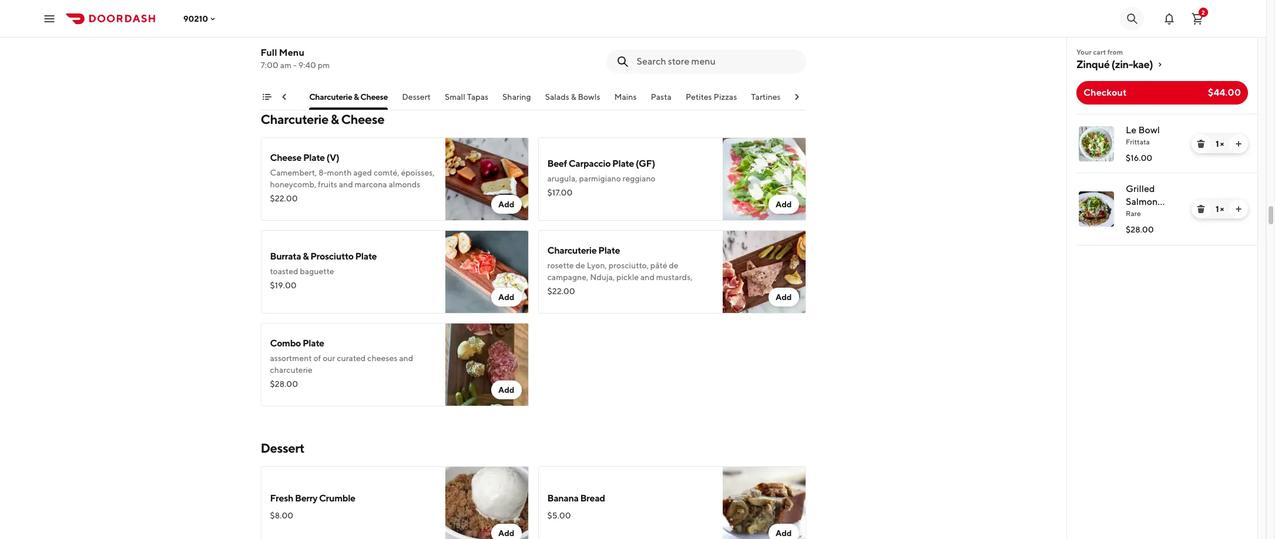 Task type: locate. For each thing, give the bounding box(es) containing it.
1 horizontal spatial tartines
[[752, 92, 781, 102]]

0 horizontal spatial tartines
[[266, 92, 295, 102]]

beef
[[548, 158, 567, 169]]

de inside rosette de lyon, butter, cornichons. $13.00
[[301, 31, 311, 40]]

cheese inside cheese plate (v) camembert, 8-month aged comté,  époisses, honeycomb, fruits and marcona almonds $22.00
[[270, 152, 302, 163]]

add button for (gf)
[[769, 195, 799, 214]]

0 vertical spatial charcuterie & cheese
[[309, 92, 388, 102]]

scroll menu navigation right image
[[792, 92, 802, 102]]

add button for camembert,
[[491, 195, 522, 214]]

1 vertical spatial charcuterie & cheese
[[261, 112, 385, 127]]

cheese up the "aged"
[[341, 112, 385, 127]]

1 vertical spatial and
[[641, 273, 655, 282]]

$8.00
[[270, 511, 294, 521]]

Item Search search field
[[637, 55, 797, 68]]

&
[[354, 92, 359, 102], [571, 92, 577, 102], [331, 112, 339, 127], [303, 251, 309, 262]]

tartines button
[[266, 91, 295, 110], [752, 91, 781, 110]]

2 vertical spatial cheese
[[270, 152, 302, 163]]

add one to cart image
[[1235, 139, 1244, 149], [1235, 205, 1244, 214]]

add one to cart image right remove item from cart icon
[[1235, 205, 1244, 214]]

add
[[499, 200, 515, 209], [776, 200, 792, 209], [499, 293, 515, 302], [776, 293, 792, 302], [499, 386, 515, 395], [499, 529, 515, 539], [776, 529, 792, 539]]

(gf) inside beef carpaccio plate (gf) arugula, parmigiano reggiano $17.00
[[636, 158, 655, 169]]

1 horizontal spatial tartines button
[[752, 91, 781, 110]]

and
[[339, 180, 353, 189], [641, 273, 655, 282], [399, 354, 413, 363]]

de left lyon,
[[576, 261, 585, 270]]

zinqué (zin-kae)
[[1077, 58, 1154, 71]]

1 for grilled salmon plate (gf)
[[1216, 205, 1219, 214]]

2 items, open order cart image
[[1191, 11, 1205, 26]]

list
[[1068, 114, 1258, 246]]

cheese left dessert button
[[361, 92, 388, 102]]

1 ×
[[1216, 139, 1225, 149], [1216, 205, 1225, 214]]

(v)
[[327, 152, 339, 163]]

and for cheese plate (v)
[[339, 180, 353, 189]]

tartines button down 'am'
[[266, 91, 295, 110]]

charcuterie
[[309, 92, 352, 102], [261, 112, 329, 127], [548, 245, 597, 256]]

add button for plate
[[491, 288, 522, 307]]

comté,
[[374, 168, 400, 178]]

& up baguette
[[303, 251, 309, 262]]

$28.00 down rare
[[1126, 225, 1154, 235]]

90210 button
[[183, 14, 218, 23]]

0 vertical spatial ×
[[1221, 139, 1225, 149]]

vegetables
[[795, 92, 838, 102]]

0 vertical spatial dessert
[[402, 92, 431, 102]]

1 vertical spatial $28.00
[[270, 380, 298, 389]]

and down pâté
[[641, 273, 655, 282]]

1 horizontal spatial de
[[576, 261, 585, 270]]

0 horizontal spatial de
[[301, 31, 311, 40]]

mustards,
[[657, 273, 693, 282]]

0 vertical spatial charcuterie
[[309, 92, 352, 102]]

1 vertical spatial ×
[[1221, 205, 1225, 214]]

tartines down 'am'
[[266, 92, 295, 102]]

1 × from the top
[[1221, 139, 1225, 149]]

plate up lyon,
[[599, 245, 620, 256]]

and inside the charcuterie plate rosette de lyon, prosciutto, pâté de campagne, nduja, pickle and mustards, $22.00
[[641, 273, 655, 282]]

2 1 × from the top
[[1216, 205, 1225, 214]]

× for le bowl
[[1221, 139, 1225, 149]]

1 horizontal spatial $22.00
[[548, 287, 575, 296]]

plate up of
[[303, 338, 324, 349]]

zinqué
[[1077, 58, 1110, 71]]

2 1 from the top
[[1216, 205, 1219, 214]]

aged
[[353, 168, 372, 178]]

from
[[1108, 48, 1124, 56]]

cart
[[1094, 48, 1107, 56]]

plate right prosciutto
[[355, 251, 377, 262]]

your
[[1077, 48, 1092, 56]]

tartines left the scroll menu navigation right icon
[[752, 92, 781, 102]]

pickle
[[617, 273, 639, 282]]

$28.00 down charcuterie on the left
[[270, 380, 298, 389]]

and right cheeses
[[399, 354, 413, 363]]

marcona
[[355, 180, 387, 189]]

0 vertical spatial (gf)
[[636, 158, 655, 169]]

1 horizontal spatial and
[[399, 354, 413, 363]]

2 button
[[1186, 7, 1210, 30]]

1 add one to cart image from the top
[[1235, 139, 1244, 149]]

1 × right remove item from cart icon
[[1216, 205, 1225, 214]]

× for grilled salmon plate (gf)
[[1221, 205, 1225, 214]]

plate down 'salmon'
[[1126, 209, 1149, 220]]

plate inside beef carpaccio plate (gf) arugula, parmigiano reggiano $17.00
[[613, 158, 634, 169]]

0 vertical spatial 1 ×
[[1216, 139, 1225, 149]]

salads & bowls button
[[545, 91, 601, 110]]

1 right remove item from cart icon
[[1216, 205, 1219, 214]]

1 vertical spatial add one to cart image
[[1235, 205, 1244, 214]]

parmigiano
[[579, 174, 621, 183]]

list containing le bowl
[[1068, 114, 1258, 246]]

add for of
[[499, 386, 515, 395]]

2 × from the top
[[1221, 205, 1225, 214]]

burrata & prosciutto plate image
[[445, 230, 529, 314]]

1 vertical spatial cheese
[[341, 112, 385, 127]]

0 horizontal spatial and
[[339, 180, 353, 189]]

& left bowls
[[571, 92, 577, 102]]

open menu image
[[42, 11, 56, 26]]

vegetables button
[[795, 91, 838, 110]]

charcuterie & cheese
[[309, 92, 388, 102], [261, 112, 385, 127]]

honeycomb,
[[270, 180, 316, 189]]

and inside cheese plate (v) camembert, 8-month aged comté,  époisses, honeycomb, fruits and marcona almonds $22.00
[[339, 180, 353, 189]]

banana
[[548, 493, 579, 504]]

curated
[[337, 354, 366, 363]]

0 horizontal spatial (gf)
[[636, 158, 655, 169]]

1 vertical spatial dessert
[[261, 441, 305, 456]]

bowl
[[1139, 125, 1161, 136]]

beef carpaccio plate (gf) image
[[723, 138, 806, 221]]

charcuterie down 'pm'
[[309, 92, 352, 102]]

0 horizontal spatial tartines button
[[266, 91, 295, 110]]

combo plate assortment of our curated cheeses and charcuterie $28.00
[[270, 338, 413, 389]]

plate inside the charcuterie plate rosette de lyon, prosciutto, pâté de campagne, nduja, pickle and mustards, $22.00
[[599, 245, 620, 256]]

of
[[314, 354, 321, 363]]

× right remove item from cart icon
[[1221, 205, 1225, 214]]

remove item from cart image
[[1197, 205, 1206, 214]]

1 vertical spatial charcuterie
[[261, 112, 329, 127]]

crumble
[[319, 493, 356, 504]]

0 vertical spatial add one to cart image
[[1235, 139, 1244, 149]]

de
[[301, 31, 311, 40], [576, 261, 585, 270], [669, 261, 679, 270]]

$22.00 down campagne,
[[548, 287, 575, 296]]

& down rosette de lyon, butter, cornichons. $13.00
[[354, 92, 359, 102]]

0 vertical spatial $22.00
[[270, 194, 298, 203]]

0 horizontal spatial $22.00
[[270, 194, 298, 203]]

show menu categories image
[[262, 92, 271, 102]]

add one to cart image right remove item from cart image
[[1235, 139, 1244, 149]]

0 vertical spatial cheese
[[361, 92, 388, 102]]

burrata & prosciutto plate toasted baguette $19.00
[[270, 251, 377, 290]]

rosette
[[548, 261, 574, 270]]

month
[[327, 168, 352, 178]]

dessert
[[402, 92, 431, 102], [261, 441, 305, 456]]

1 horizontal spatial dessert
[[402, 92, 431, 102]]

dessert up fresh
[[261, 441, 305, 456]]

plate
[[303, 152, 325, 163], [613, 158, 634, 169], [1126, 209, 1149, 220], [599, 245, 620, 256], [355, 251, 377, 262], [303, 338, 324, 349]]

1 tartines from the left
[[266, 92, 295, 102]]

7:00
[[261, 61, 279, 70]]

0 vertical spatial 1
[[1216, 139, 1219, 149]]

2 vertical spatial and
[[399, 354, 413, 363]]

and for charcuterie plate
[[641, 273, 655, 282]]

1 right remove item from cart image
[[1216, 139, 1219, 149]]

& up (v)
[[331, 112, 339, 127]]

cheese plate (v) camembert, 8-month aged comté,  époisses, honeycomb, fruits and marcona almonds $22.00
[[270, 152, 435, 203]]

fruits
[[318, 180, 337, 189]]

0 vertical spatial $28.00
[[1126, 225, 1154, 235]]

charcuterie & cheese up (v)
[[261, 112, 385, 127]]

de up mustards,
[[669, 261, 679, 270]]

(gf) up reggiano
[[636, 158, 655, 169]]

×
[[1221, 139, 1225, 149], [1221, 205, 1225, 214]]

dessert button
[[402, 91, 431, 110]]

$13.00
[[270, 45, 296, 54]]

2 tartines button from the left
[[752, 91, 781, 110]]

plate up 8-
[[303, 152, 325, 163]]

checkout
[[1084, 87, 1127, 98]]

(gf) down 'salmon'
[[1151, 209, 1171, 220]]

1 vertical spatial 1
[[1216, 205, 1219, 214]]

tartines button left the scroll menu navigation right icon
[[752, 91, 781, 110]]

× right remove item from cart image
[[1221, 139, 1225, 149]]

1 × right remove item from cart image
[[1216, 139, 1225, 149]]

cheese up camembert,
[[270, 152, 302, 163]]

and inside combo plate assortment of our curated cheeses and charcuterie $28.00
[[399, 354, 413, 363]]

cheese plate (v) image
[[445, 138, 529, 221]]

1 vertical spatial 1 ×
[[1216, 205, 1225, 214]]

(gf)
[[636, 158, 655, 169], [1151, 209, 1171, 220]]

1 horizontal spatial $28.00
[[1126, 225, 1154, 235]]

charcuterie up rosette at the left of the page
[[548, 245, 597, 256]]

$22.00 down honeycomb,
[[270, 194, 298, 203]]

cheese
[[361, 92, 388, 102], [341, 112, 385, 127], [270, 152, 302, 163]]

2 tartines from the left
[[752, 92, 781, 102]]

dessert left small
[[402, 92, 431, 102]]

salads
[[545, 92, 570, 102]]

(zin-
[[1112, 58, 1134, 71]]

& inside button
[[571, 92, 577, 102]]

charcuterie down scroll menu navigation left image in the top left of the page
[[261, 112, 329, 127]]

2 vertical spatial charcuterie
[[548, 245, 597, 256]]

sharing
[[503, 92, 531, 102]]

1 1 from the top
[[1216, 139, 1219, 149]]

petites pizzas button
[[686, 91, 737, 110]]

banana bread
[[548, 493, 605, 504]]

small tapas
[[445, 92, 489, 102]]

1 1 × from the top
[[1216, 139, 1225, 149]]

& inside burrata & prosciutto plate toasted baguette $19.00
[[303, 251, 309, 262]]

menu
[[279, 47, 305, 58]]

plate inside burrata & prosciutto plate toasted baguette $19.00
[[355, 251, 377, 262]]

0 horizontal spatial $28.00
[[270, 380, 298, 389]]

2 horizontal spatial and
[[641, 273, 655, 282]]

beef carpaccio plate (gf) arugula, parmigiano reggiano $17.00
[[548, 158, 656, 198]]

rosette
[[270, 31, 300, 40]]

0 vertical spatial and
[[339, 180, 353, 189]]

1 vertical spatial $22.00
[[548, 287, 575, 296]]

mains button
[[615, 91, 637, 110]]

tartines for first tartines button from left
[[266, 92, 295, 102]]

plate up reggiano
[[613, 158, 634, 169]]

assortment
[[270, 354, 312, 363]]

charcuterie & cheese down 'pm'
[[309, 92, 388, 102]]

2 add one to cart image from the top
[[1235, 205, 1244, 214]]

1 vertical spatial (gf)
[[1151, 209, 1171, 220]]

1 horizontal spatial (gf)
[[1151, 209, 1171, 220]]

campagne,
[[548, 273, 589, 282]]

and down month
[[339, 180, 353, 189]]

(gf) inside grilled salmon plate (gf)
[[1151, 209, 1171, 220]]

1
[[1216, 139, 1219, 149], [1216, 205, 1219, 214]]

scroll menu navigation left image
[[280, 92, 289, 102]]

$22.00 inside cheese plate (v) camembert, 8-month aged comté,  époisses, honeycomb, fruits and marcona almonds $22.00
[[270, 194, 298, 203]]

de left lyon, in the top left of the page
[[301, 31, 311, 40]]



Task type: describe. For each thing, give the bounding box(es) containing it.
fresh berry crumble image
[[445, 467, 529, 540]]

$19.00
[[270, 281, 297, 290]]

(gf) for beef carpaccio plate (gf) arugula, parmigiano reggiano $17.00
[[636, 158, 655, 169]]

arugula,
[[548, 174, 578, 183]]

mains
[[615, 92, 637, 102]]

le
[[1126, 125, 1137, 136]]

2
[[1202, 9, 1206, 16]]

1 tartines button from the left
[[266, 91, 295, 110]]

petites pizzas
[[686, 92, 737, 102]]

$22.00 inside the charcuterie plate rosette de lyon, prosciutto, pâté de campagne, nduja, pickle and mustards, $22.00
[[548, 287, 575, 296]]

plate inside grilled salmon plate (gf)
[[1126, 209, 1149, 220]]

our
[[323, 354, 335, 363]]

burrata
[[270, 251, 301, 262]]

combo
[[270, 338, 301, 349]]

berry
[[295, 493, 318, 504]]

tapas
[[467, 92, 489, 102]]

plate inside cheese plate (v) camembert, 8-month aged comté,  époisses, honeycomb, fruits and marcona almonds $22.00
[[303, 152, 325, 163]]

le bowl frittata
[[1126, 125, 1161, 146]]

add for plate
[[499, 293, 515, 302]]

toasted
[[270, 267, 298, 276]]

nduja,
[[590, 273, 615, 282]]

petites
[[686, 92, 712, 102]]

1 × for grilled salmon plate (gf)
[[1216, 205, 1225, 214]]

grilled
[[1126, 183, 1156, 195]]

frittata
[[1126, 138, 1150, 146]]

reggiano
[[623, 174, 656, 183]]

grilled salmon plate (gf)
[[1126, 183, 1171, 220]]

charcuterie plate rosette de lyon, prosciutto, pâté de campagne, nduja, pickle and mustards, $22.00
[[548, 245, 693, 296]]

époisses,
[[401, 168, 435, 178]]

tartines for first tartines button from the right
[[752, 92, 781, 102]]

0 horizontal spatial dessert
[[261, 441, 305, 456]]

salads & bowls
[[545, 92, 601, 102]]

pasta
[[651, 92, 672, 102]]

small tapas button
[[445, 91, 489, 110]]

kae)
[[1134, 58, 1154, 71]]

$5.00
[[548, 511, 571, 521]]

add one to cart image for le bowl
[[1235, 139, 1244, 149]]

add for (gf)
[[776, 200, 792, 209]]

full
[[261, 47, 277, 58]]

add for camembert,
[[499, 200, 515, 209]]

full menu 7:00 am - 9:40 pm
[[261, 47, 330, 70]]

salmon
[[1126, 196, 1158, 208]]

remove item from cart image
[[1197, 139, 1206, 149]]

9:40
[[299, 61, 316, 70]]

add one to cart image for grilled salmon plate (gf)
[[1235, 205, 1244, 214]]

$16.00
[[1126, 153, 1153, 163]]

prosciutto
[[311, 251, 354, 262]]

1 for le bowl
[[1216, 139, 1219, 149]]

bowls
[[578, 92, 601, 102]]

small
[[445, 92, 466, 102]]

notification bell image
[[1163, 11, 1177, 26]]

pizzas
[[714, 92, 737, 102]]

$17.00
[[548, 188, 573, 198]]

90210
[[183, 14, 208, 23]]

sharing button
[[503, 91, 531, 110]]

zinqué (zin-kae) link
[[1077, 58, 1249, 72]]

am
[[280, 61, 292, 70]]

pasta button
[[651, 91, 672, 110]]

prosciutto,
[[609, 261, 649, 270]]

rare
[[1126, 209, 1142, 218]]

-
[[293, 61, 297, 70]]

combo plate image
[[445, 323, 529, 407]]

pâté
[[651, 261, 668, 270]]

your cart from
[[1077, 48, 1124, 56]]

$28.00 inside combo plate assortment of our curated cheeses and charcuterie $28.00
[[270, 380, 298, 389]]

add for de
[[776, 293, 792, 302]]

charcuterie plate image
[[723, 230, 806, 314]]

2 horizontal spatial de
[[669, 261, 679, 270]]

cornichons.
[[359, 31, 401, 40]]

(gf) for grilled salmon plate (gf)
[[1151, 209, 1171, 220]]

8-
[[319, 168, 327, 178]]

camembert,
[[270, 168, 317, 178]]

add button for de
[[769, 288, 799, 307]]

plate inside combo plate assortment of our curated cheeses and charcuterie $28.00
[[303, 338, 324, 349]]

lyon,
[[587, 261, 607, 270]]

cheeses
[[368, 354, 398, 363]]

bread
[[581, 493, 605, 504]]

baguette
[[300, 267, 334, 276]]

add button for of
[[491, 381, 522, 400]]

pm
[[318, 61, 330, 70]]

almonds
[[389, 180, 421, 189]]

charcuterie inside the charcuterie plate rosette de lyon, prosciutto, pâté de campagne, nduja, pickle and mustards, $22.00
[[548, 245, 597, 256]]

le bowl image
[[1079, 126, 1115, 162]]

rosette de lyon, butter, cornichons. $13.00
[[270, 31, 401, 54]]

charcuterie
[[270, 366, 313, 375]]

fresh
[[270, 493, 293, 504]]

$44.00
[[1209, 87, 1242, 98]]

butter,
[[332, 31, 357, 40]]

salami tartine image
[[445, 0, 529, 78]]

carpaccio
[[569, 158, 611, 169]]

fresh berry crumble
[[270, 493, 356, 504]]

lyon,
[[312, 31, 330, 40]]

1 × for le bowl
[[1216, 139, 1225, 149]]

grilled salmon plate (gf) image
[[1079, 192, 1115, 227]]

banana bread image
[[723, 467, 806, 540]]



Task type: vqa. For each thing, say whether or not it's contained in the screenshot.
the fruits
yes



